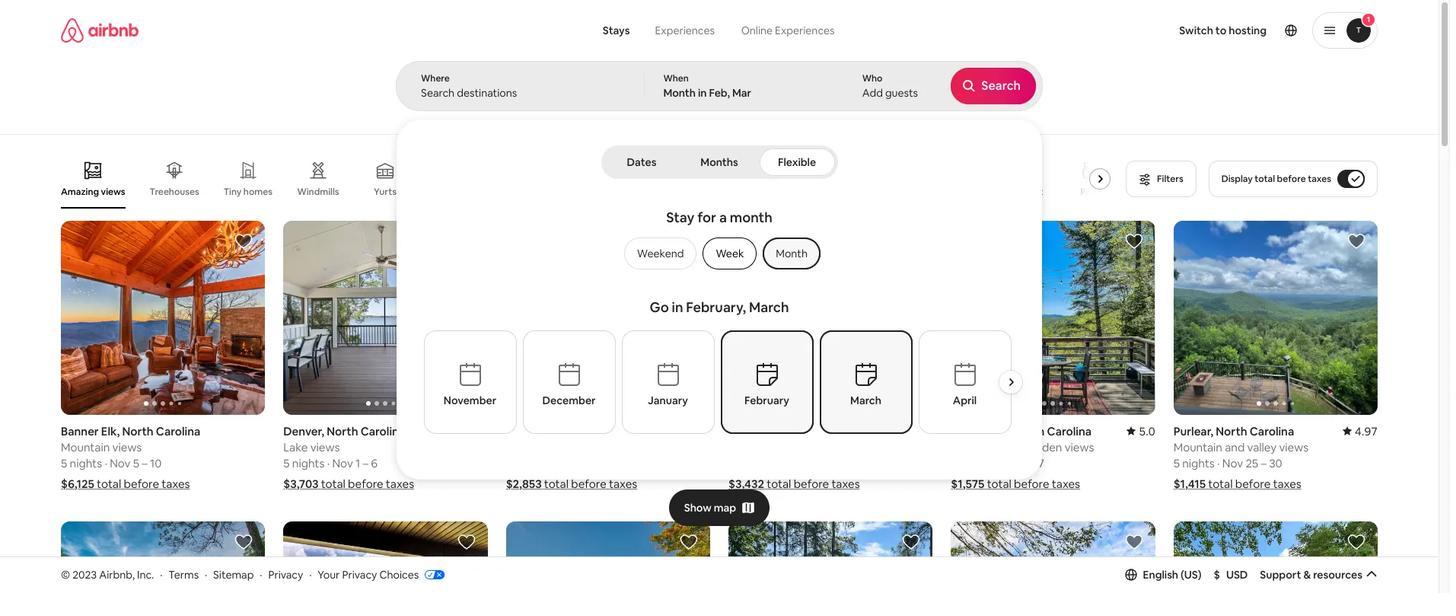 Task type: locate. For each thing, give the bounding box(es) containing it.
total
[[1255, 173, 1276, 185], [97, 477, 121, 491], [321, 477, 346, 491], [767, 477, 792, 491], [987, 477, 1012, 491], [544, 477, 569, 491], [1209, 477, 1233, 491]]

before down 6
[[348, 477, 383, 491]]

bakersville, north carolina mountain and garden views jan 2 – 7 $1,575 total before taxes
[[951, 424, 1095, 491]]

5 inside purlear, north carolina mountain and valley views 5 nights · nov 25 – 30 $1,415 total before taxes
[[1174, 456, 1180, 471]]

2 mountain from the left
[[951, 440, 1000, 455]]

experiences
[[655, 24, 715, 37], [775, 24, 835, 37]]

lakefront
[[1002, 186, 1044, 198]]

views
[[101, 186, 125, 198], [112, 440, 142, 455], [310, 440, 340, 455], [1065, 440, 1095, 455], [1280, 440, 1309, 455]]

support & resources
[[1261, 568, 1363, 582]]

total right "display"
[[1255, 173, 1276, 185]]

2 horizontal spatial nov
[[1223, 456, 1244, 471]]

1 inside the "denver, north carolina lake views 5 nights · nov 1 – 6 $3,703 total before taxes"
[[356, 456, 360, 471]]

nov left 25
[[1223, 456, 1244, 471]]

carolina for boone, north carolina
[[580, 424, 624, 439]]

4 – from the left
[[1261, 456, 1267, 471]]

group containing weekend
[[618, 238, 821, 270]]

profile element
[[872, 0, 1378, 61]]

1 horizontal spatial add to wishlist: lake lure, north carolina image
[[1125, 533, 1144, 551]]

2023
[[73, 568, 97, 582]]

0 horizontal spatial privacy
[[268, 568, 303, 582]]

5 up "$1,415"
[[1174, 456, 1180, 471]]

1 horizontal spatial experiences
[[775, 24, 835, 37]]

5 inside the "denver, north carolina lake views 5 nights · nov 1 – 6 $3,703 total before taxes"
[[284, 456, 290, 471]]

carolina up '$3,432 total before taxes'
[[812, 424, 857, 439]]

1 mountain from the left
[[61, 440, 110, 455]]

add to wishlist: lake lure, north carolina image
[[680, 533, 698, 551], [1125, 533, 1144, 551]]

north right elk,
[[122, 424, 154, 439]]

1 vertical spatial in
[[672, 299, 683, 316]]

5.0 for denver, north carolina lake views 5 nights · nov 1 – 6 $3,703 total before taxes
[[472, 424, 488, 439]]

5 up the $6,125
[[61, 456, 67, 471]]

before
[[1278, 173, 1307, 185], [124, 477, 159, 491], [348, 477, 383, 491], [794, 477, 829, 491], [1014, 477, 1050, 491], [571, 477, 607, 491], [1236, 477, 1271, 491]]

1 horizontal spatial in
[[698, 86, 707, 100]]

0 vertical spatial 1
[[1368, 14, 1371, 24]]

total right "$1,415"
[[1209, 477, 1233, 491]]

play
[[1081, 186, 1098, 198]]

5 left 10
[[133, 456, 139, 471]]

north down december
[[546, 424, 577, 439]]

· left 6
[[327, 456, 330, 471]]

5 north from the left
[[546, 424, 577, 439]]

1 experiences from the left
[[655, 24, 715, 37]]

add to wishlist: seven devils, north carolina image
[[235, 533, 253, 551]]

1 – from the left
[[142, 456, 148, 471]]

total down jan
[[987, 477, 1012, 491]]

english (us)
[[1143, 568, 1202, 582]]

1 vertical spatial march
[[851, 394, 882, 407]]

– left 10
[[142, 456, 148, 471]]

5.0 down november
[[472, 424, 488, 439]]

2 – from the left
[[363, 456, 369, 471]]

guests
[[886, 86, 918, 100]]

add to wishlist: lake lure, north carolina image up english
[[1125, 533, 1144, 551]]

1
[[1368, 14, 1371, 24], [356, 456, 360, 471]]

treehouses
[[150, 186, 199, 198]]

$ usd
[[1214, 568, 1248, 582]]

add to wishlist: banner elk, north carolina image
[[235, 232, 253, 251], [457, 533, 476, 551]]

north up "valley"
[[1216, 424, 1248, 439]]

1 vertical spatial month
[[776, 247, 808, 260]]

3 5 from the left
[[284, 456, 290, 471]]

north up garden
[[1014, 424, 1045, 439]]

month inside when month in feb, mar
[[664, 86, 696, 100]]

None search field
[[396, 0, 1043, 480]]

nights up the $6,125
[[70, 456, 102, 471]]

1 horizontal spatial 1
[[1368, 14, 1371, 24]]

north
[[122, 424, 154, 439], [327, 424, 358, 439], [778, 424, 810, 439], [1014, 424, 1045, 439], [546, 424, 577, 439], [1216, 424, 1248, 439]]

1 north from the left
[[122, 424, 154, 439]]

views inside purlear, north carolina mountain and valley views 5 nights · nov 25 – 30 $1,415 total before taxes
[[1280, 440, 1309, 455]]

and left "valley"
[[1225, 440, 1245, 455]]

in
[[698, 86, 707, 100], [672, 299, 683, 316]]

2 5.0 from the left
[[917, 424, 933, 439]]

4 5 from the left
[[1174, 456, 1180, 471]]

carolina up "valley"
[[1250, 424, 1295, 439]]

1 horizontal spatial and
[[1225, 440, 1245, 455]]

7
[[1039, 456, 1045, 471]]

0 horizontal spatial add to wishlist: lake lure, north carolina image
[[680, 533, 698, 551]]

tab list containing dates
[[604, 145, 835, 179]]

usd
[[1227, 568, 1248, 582]]

1 and from the left
[[1003, 440, 1023, 455]]

1 horizontal spatial privacy
[[342, 568, 377, 582]]

$3,432
[[729, 477, 765, 491]]

1 nov from the left
[[110, 456, 131, 471]]

before inside banner elk, north carolina mountain views 5 nights · nov 5 – 10 $6,125 total before taxes
[[124, 477, 159, 491]]

experiences right "online"
[[775, 24, 835, 37]]

2 add to wishlist: lake lure, north carolina image from the left
[[1125, 533, 1144, 551]]

views right amazing
[[101, 186, 125, 198]]

carolina down december
[[580, 424, 624, 439]]

0 horizontal spatial month
[[664, 86, 696, 100]]

march
[[749, 299, 789, 316], [851, 394, 882, 407]]

0 horizontal spatial experiences
[[655, 24, 715, 37]]

carolina inside purlear, north carolina mountain and valley views 5 nights · nov 25 – 30 $1,415 total before taxes
[[1250, 424, 1295, 439]]

© 2023 airbnb, inc. ·
[[61, 568, 163, 582]]

views down denver,
[[310, 440, 340, 455]]

go in february, march group
[[424, 292, 1029, 460]]

tab list inside stays 'tab panel'
[[604, 145, 835, 179]]

before down 2
[[1014, 477, 1050, 491]]

–
[[142, 456, 148, 471], [363, 456, 369, 471], [1030, 456, 1036, 471], [1261, 456, 1267, 471]]

january button
[[622, 331, 715, 434]]

total right $3,703
[[321, 477, 346, 491]]

stay for a month group
[[472, 203, 967, 292]]

add to wishlist: purlear, north carolina image
[[1348, 232, 1366, 251]]

january
[[648, 394, 688, 407]]

add to wishlist: boone, north carolina image
[[680, 232, 698, 251]]

· inside purlear, north carolina mountain and valley views 5 nights · nov 25 – 30 $1,415 total before taxes
[[1218, 456, 1220, 471]]

4.86
[[687, 424, 711, 439]]

nights up "$1,415"
[[1183, 456, 1215, 471]]

inc.
[[137, 568, 154, 582]]

· left privacy link
[[260, 568, 262, 582]]

– left 7
[[1030, 456, 1036, 471]]

north inside banner elk, north carolina mountain views 5 nights · nov 5 – 10 $6,125 total before taxes
[[122, 424, 154, 439]]

4.97
[[1355, 424, 1378, 439]]

switch to hosting
[[1180, 24, 1267, 37]]

– right 25
[[1261, 456, 1267, 471]]

north for bakersville, north carolina mountain and garden views jan 2 – 7 $1,575 total before taxes
[[1014, 424, 1045, 439]]

total inside purlear, north carolina mountain and valley views 5 nights · nov 25 – 30 $1,415 total before taxes
[[1209, 477, 1233, 491]]

2 carolina from the left
[[361, 424, 405, 439]]

4.86 out of 5 average rating image
[[675, 424, 711, 439]]

0 horizontal spatial and
[[1003, 440, 1023, 455]]

before down 10
[[124, 477, 159, 491]]

carolina up 6
[[361, 424, 405, 439]]

february,
[[686, 299, 746, 316]]

3 nov from the left
[[1223, 456, 1244, 471]]

privacy left your
[[268, 568, 303, 582]]

3 nights from the left
[[1183, 456, 1215, 471]]

4 north from the left
[[1014, 424, 1045, 439]]

your privacy choices link
[[318, 568, 445, 583]]

and up jan
[[1003, 440, 1023, 455]]

·
[[105, 456, 107, 471], [327, 456, 330, 471], [1218, 456, 1220, 471], [160, 568, 163, 582], [205, 568, 207, 582], [260, 568, 262, 582], [309, 568, 312, 582]]

4.97 out of 5 average rating image
[[1343, 424, 1378, 439]]

old
[[729, 424, 748, 439]]

5.0
[[472, 424, 488, 439], [917, 424, 933, 439], [1140, 424, 1156, 439]]

6 north from the left
[[1216, 424, 1248, 439]]

taxes inside purlear, north carolina mountain and valley views 5 nights · nov 25 – 30 $1,415 total before taxes
[[1274, 477, 1302, 491]]

north inside bakersville, north carolina mountain and garden views jan 2 – 7 $1,575 total before taxes
[[1014, 424, 1045, 439]]

mountain down banner on the bottom
[[61, 440, 110, 455]]

total right $2,853
[[544, 477, 569, 491]]

0 vertical spatial march
[[749, 299, 789, 316]]

1 horizontal spatial 5.0
[[917, 424, 933, 439]]

mountain inside banner elk, north carolina mountain views 5 nights · nov 5 – 10 $6,125 total before taxes
[[61, 440, 110, 455]]

experiences up when
[[655, 24, 715, 37]]

· left your
[[309, 568, 312, 582]]

5.0 out of 5 average rating image left purlear,
[[1127, 424, 1156, 439]]

before right "display"
[[1278, 173, 1307, 185]]

filters
[[1158, 173, 1184, 185]]

north inside the "denver, north carolina lake views 5 nights · nov 1 – 6 $3,703 total before taxes"
[[327, 424, 358, 439]]

2 experiences from the left
[[775, 24, 835, 37]]

homes
[[244, 186, 273, 198]]

1 vertical spatial 1
[[356, 456, 360, 471]]

north right denver,
[[327, 424, 358, 439]]

· down elk,
[[105, 456, 107, 471]]

when month in feb, mar
[[664, 72, 752, 100]]

month down when
[[664, 86, 696, 100]]

display total before taxes button
[[1209, 161, 1378, 197]]

before inside display total before taxes button
[[1278, 173, 1307, 185]]

windmills
[[297, 186, 339, 198]]

2 nov from the left
[[332, 456, 353, 471]]

$2,853
[[506, 477, 542, 491]]

3 – from the left
[[1030, 456, 1036, 471]]

2 horizontal spatial 5.0
[[1140, 424, 1156, 439]]

december
[[543, 394, 596, 407]]

nov inside purlear, north carolina mountain and valley views 5 nights · nov 25 – 30 $1,415 total before taxes
[[1223, 456, 1244, 471]]

total right $3,432
[[767, 477, 792, 491]]

nov left 6
[[332, 456, 353, 471]]

1 horizontal spatial march
[[851, 394, 882, 407]]

experiences inside 'link'
[[775, 24, 835, 37]]

mountain
[[61, 440, 110, 455], [951, 440, 1000, 455], [1174, 440, 1223, 455]]

0 horizontal spatial nights
[[70, 456, 102, 471]]

views up 30
[[1280, 440, 1309, 455]]

mountain down purlear,
[[1174, 440, 1223, 455]]

1 privacy from the left
[[268, 568, 303, 582]]

1 horizontal spatial nov
[[332, 456, 353, 471]]

carolina up 10
[[156, 424, 201, 439]]

november button
[[424, 331, 517, 434]]

stay
[[667, 209, 695, 226]]

tab list
[[604, 145, 835, 179]]

carolina up garden
[[1048, 424, 1092, 439]]

add to wishlist: lake lure, north carolina image down show
[[680, 533, 698, 551]]

group
[[61, 149, 1117, 209], [61, 221, 265, 415], [284, 221, 488, 415], [506, 221, 711, 415], [525, 221, 933, 415], [951, 221, 1156, 415], [1174, 221, 1378, 415], [618, 238, 821, 270], [61, 522, 265, 593], [284, 522, 488, 593], [506, 522, 711, 593], [729, 522, 933, 593], [951, 522, 1156, 593], [1174, 522, 1378, 593]]

4 carolina from the left
[[1048, 424, 1092, 439]]

in right the go
[[672, 299, 683, 316]]

3 5.0 from the left
[[1140, 424, 1156, 439]]

boone,
[[506, 424, 544, 439]]

1 add to wishlist: lake lure, north carolina image from the left
[[680, 533, 698, 551]]

north for boone, north carolina
[[546, 424, 577, 439]]

nov down elk,
[[110, 456, 131, 471]]

carolina inside bakersville, north carolina mountain and garden views jan 2 – 7 $1,575 total before taxes
[[1048, 424, 1092, 439]]

5.0 left bakersville,
[[917, 424, 933, 439]]

1 horizontal spatial nights
[[292, 456, 325, 471]]

$6,125
[[61, 477, 94, 491]]

display
[[1222, 173, 1253, 185]]

denver,
[[284, 424, 324, 439]]

before down 25
[[1236, 477, 1271, 491]]

and inside bakersville, north carolina mountain and garden views jan 2 – 7 $1,575 total before taxes
[[1003, 440, 1023, 455]]

display total before taxes
[[1222, 173, 1332, 185]]

©
[[61, 568, 70, 582]]

to
[[1216, 24, 1227, 37]]

map
[[714, 501, 737, 515]]

0 horizontal spatial add to wishlist: banner elk, north carolina image
[[235, 232, 253, 251]]

5.0 out of 5 average rating image
[[905, 424, 933, 439], [1127, 424, 1156, 439]]

old fort, north carolina
[[729, 424, 857, 439]]

months button
[[683, 149, 757, 176]]

nov inside the "denver, north carolina lake views 5 nights · nov 1 – 6 $3,703 total before taxes"
[[332, 456, 353, 471]]

2 horizontal spatial nights
[[1183, 456, 1215, 471]]

1 horizontal spatial add to wishlist: banner elk, north carolina image
[[457, 533, 476, 551]]

who
[[863, 72, 883, 85]]

1 horizontal spatial month
[[776, 247, 808, 260]]

north inside purlear, north carolina mountain and valley views 5 nights · nov 25 – 30 $1,415 total before taxes
[[1216, 424, 1248, 439]]

north right fort,
[[778, 424, 810, 439]]

mountain inside purlear, north carolina mountain and valley views 5 nights · nov 25 – 30 $1,415 total before taxes
[[1174, 440, 1223, 455]]

– inside the "denver, north carolina lake views 5 nights · nov 1 – 6 $3,703 total before taxes"
[[363, 456, 369, 471]]

0 horizontal spatial 5.0 out of 5 average rating image
[[905, 424, 933, 439]]

nights
[[70, 456, 102, 471], [292, 456, 325, 471], [1183, 456, 1215, 471]]

and inside purlear, north carolina mountain and valley views 5 nights · nov 25 – 30 $1,415 total before taxes
[[1225, 440, 1245, 455]]

0 vertical spatial in
[[698, 86, 707, 100]]

show map
[[684, 501, 737, 515]]

mountain down bakersville,
[[951, 440, 1000, 455]]

1 horizontal spatial 5.0 out of 5 average rating image
[[1127, 424, 1156, 439]]

1 button
[[1313, 12, 1378, 49]]

denver, north carolina lake views 5 nights · nov 1 – 6 $3,703 total before taxes
[[284, 424, 414, 491]]

taxes inside banner elk, north carolina mountain views 5 nights · nov 5 – 10 $6,125 total before taxes
[[162, 477, 190, 491]]

views down elk,
[[112, 440, 142, 455]]

2 north from the left
[[327, 424, 358, 439]]

5.0 out of 5 average rating image left bakersville,
[[905, 424, 933, 439]]

total right the $6,125
[[97, 477, 121, 491]]

month
[[730, 209, 773, 226]]

5.0 left purlear,
[[1140, 424, 1156, 439]]

mountain inside bakersville, north carolina mountain and garden views jan 2 – 7 $1,575 total before taxes
[[951, 440, 1000, 455]]

0 horizontal spatial 1
[[356, 456, 360, 471]]

2 horizontal spatial mountain
[[1174, 440, 1223, 455]]

airbnb,
[[99, 568, 135, 582]]

before inside bakersville, north carolina mountain and garden views jan 2 – 7 $1,575 total before taxes
[[1014, 477, 1050, 491]]

1 nights from the left
[[70, 456, 102, 471]]

in left feb,
[[698, 86, 707, 100]]

resources
[[1314, 568, 1363, 582]]

– left 6
[[363, 456, 369, 471]]

carolina inside the "denver, north carolina lake views 5 nights · nov 1 – 6 $3,703 total before taxes"
[[361, 424, 405, 439]]

6 carolina from the left
[[1250, 424, 1295, 439]]

0 horizontal spatial in
[[672, 299, 683, 316]]

· inside the "denver, north carolina lake views 5 nights · nov 1 – 6 $3,703 total before taxes"
[[327, 456, 330, 471]]

0 horizontal spatial 5.0
[[472, 424, 488, 439]]

10
[[150, 456, 162, 471]]

for
[[698, 209, 717, 226]]

5 down lake
[[284, 456, 290, 471]]

months
[[701, 155, 738, 169]]

2 nights from the left
[[292, 456, 325, 471]]

what can we help you find? tab list
[[591, 15, 728, 46]]

month right week
[[776, 247, 808, 260]]

$1,415
[[1174, 477, 1206, 491]]

0 vertical spatial add to wishlist: banner elk, north carolina image
[[235, 232, 253, 251]]

april
[[953, 394, 977, 407]]

and for garden
[[1003, 440, 1023, 455]]

3 north from the left
[[778, 424, 810, 439]]

nov
[[110, 456, 131, 471], [332, 456, 353, 471], [1223, 456, 1244, 471]]

group inside stay for a month group
[[618, 238, 821, 270]]

3 mountain from the left
[[1174, 440, 1223, 455]]

1 horizontal spatial mountain
[[951, 440, 1000, 455]]

0 horizontal spatial mountain
[[61, 440, 110, 455]]

0 vertical spatial month
[[664, 86, 696, 100]]

when
[[664, 72, 689, 85]]

· right inc.
[[160, 568, 163, 582]]

privacy right your
[[342, 568, 377, 582]]

nights down lake
[[292, 456, 325, 471]]

1 5.0 from the left
[[472, 424, 488, 439]]

1 carolina from the left
[[156, 424, 201, 439]]

views right garden
[[1065, 440, 1095, 455]]

5 carolina from the left
[[580, 424, 624, 439]]

2 and from the left
[[1225, 440, 1245, 455]]

2
[[1021, 456, 1028, 471]]

november
[[444, 394, 497, 407]]

· left 25
[[1218, 456, 1220, 471]]

views inside banner elk, north carolina mountain views 5 nights · nov 5 – 10 $6,125 total before taxes
[[112, 440, 142, 455]]

before down old fort, north carolina
[[794, 477, 829, 491]]

2 5 from the left
[[133, 456, 139, 471]]

0 horizontal spatial nov
[[110, 456, 131, 471]]

before down the boone, north carolina
[[571, 477, 607, 491]]



Task type: vqa. For each thing, say whether or not it's contained in the screenshot.
the and within the Bakersville, North Carolina Mountain And Garden Views Jan 2 – 7 $1,575 Total Before Taxes
yes



Task type: describe. For each thing, give the bounding box(es) containing it.
25
[[1246, 456, 1259, 471]]

· right terms link
[[205, 568, 207, 582]]

total inside button
[[1255, 173, 1276, 185]]

&
[[1304, 568, 1311, 582]]

fort,
[[750, 424, 776, 439]]

support
[[1261, 568, 1302, 582]]

online
[[741, 24, 773, 37]]

none search field containing stay for a month
[[396, 0, 1043, 480]]

group containing amazing views
[[61, 149, 1117, 209]]

weekend
[[637, 247, 684, 260]]

february
[[745, 394, 790, 407]]

– inside bakersville, north carolina mountain and garden views jan 2 – 7 $1,575 total before taxes
[[1030, 456, 1036, 471]]

stay for a month
[[667, 209, 773, 226]]

february button
[[721, 331, 814, 434]]

go in february, march
[[650, 299, 789, 316]]

mountain for mountain and valley views
[[1174, 440, 1223, 455]]

total inside the "denver, north carolina lake views 5 nights · nov 1 – 6 $3,703 total before taxes"
[[321, 477, 346, 491]]

views inside the "denver, north carolina lake views 5 nights · nov 1 – 6 $3,703 total before taxes"
[[310, 440, 340, 455]]

3 carolina from the left
[[812, 424, 857, 439]]

carolina for denver, north carolina lake views 5 nights · nov 1 – 6 $3,703 total before taxes
[[361, 424, 405, 439]]

april button
[[919, 331, 1012, 434]]

english
[[1143, 568, 1179, 582]]

before inside the "denver, north carolina lake views 5 nights · nov 1 – 6 $3,703 total before taxes"
[[348, 477, 383, 491]]

2 privacy from the left
[[342, 568, 377, 582]]

your privacy choices
[[318, 568, 419, 582]]

add to wishlist: lake lure, north carolina image
[[1348, 533, 1366, 551]]

december button
[[523, 331, 616, 434]]

feb,
[[709, 86, 730, 100]]

terms · sitemap · privacy ·
[[169, 568, 312, 582]]

switch
[[1180, 24, 1214, 37]]

banner elk, north carolina mountain views 5 nights · nov 5 – 10 $6,125 total before taxes
[[61, 424, 201, 491]]

$3,703
[[284, 477, 319, 491]]

purlear, north carolina mountain and valley views 5 nights · nov 25 – 30 $1,415 total before taxes
[[1174, 424, 1309, 491]]

switch to hosting link
[[1171, 14, 1276, 46]]

taxes inside the "denver, north carolina lake views 5 nights · nov 1 – 6 $3,703 total before taxes"
[[386, 477, 414, 491]]

carolina inside banner elk, north carolina mountain views 5 nights · nov 5 – 10 $6,125 total before taxes
[[156, 424, 201, 439]]

total inside bakersville, north carolina mountain and garden views jan 2 – 7 $1,575 total before taxes
[[987, 477, 1012, 491]]

1 inside 1 "dropdown button"
[[1368, 14, 1371, 24]]

terms link
[[169, 568, 199, 582]]

hosting
[[1229, 24, 1267, 37]]

boone, north carolina
[[506, 424, 624, 439]]

english (us) button
[[1125, 568, 1202, 582]]

1 vertical spatial add to wishlist: banner elk, north carolina image
[[457, 533, 476, 551]]

show map button
[[669, 489, 770, 526]]

banner
[[61, 424, 99, 439]]

north for purlear, north carolina mountain and valley views 5 nights · nov 25 – 30 $1,415 total before taxes
[[1216, 424, 1248, 439]]

$3,432 total before taxes
[[729, 477, 860, 491]]

support & resources button
[[1261, 568, 1378, 582]]

1 5.0 out of 5 average rating image from the left
[[905, 424, 933, 439]]

march inside button
[[851, 394, 882, 407]]

north for denver, north carolina lake views 5 nights · nov 1 – 6 $3,703 total before taxes
[[327, 424, 358, 439]]

· inside banner elk, north carolina mountain views 5 nights · nov 5 – 10 $6,125 total before taxes
[[105, 456, 107, 471]]

yurts
[[374, 186, 397, 198]]

tiny homes
[[224, 186, 273, 198]]

valley
[[1248, 440, 1277, 455]]

jan
[[1000, 456, 1019, 471]]

garden
[[1025, 440, 1063, 455]]

sitemap
[[213, 568, 254, 582]]

online experiences
[[741, 24, 835, 37]]

month inside group
[[776, 247, 808, 260]]

experiences inside "button"
[[655, 24, 715, 37]]

add to wishlist: bakersville, north carolina image
[[1125, 232, 1144, 251]]

your
[[318, 568, 340, 582]]

lake
[[284, 440, 308, 455]]

Where field
[[421, 86, 620, 100]]

tiny
[[224, 186, 242, 198]]

total inside banner elk, north carolina mountain views 5 nights · nov 5 – 10 $6,125 total before taxes
[[97, 477, 121, 491]]

a
[[720, 209, 727, 226]]

nights inside purlear, north carolina mountain and valley views 5 nights · nov 25 – 30 $1,415 total before taxes
[[1183, 456, 1215, 471]]

(us)
[[1181, 568, 1202, 582]]

in inside when month in feb, mar
[[698, 86, 707, 100]]

terms
[[169, 568, 199, 582]]

stays button
[[591, 15, 642, 46]]

week
[[716, 247, 744, 260]]

purlear,
[[1174, 424, 1214, 439]]

march button
[[820, 331, 913, 434]]

show
[[684, 501, 712, 515]]

flexible
[[778, 155, 816, 169]]

dates button
[[604, 149, 680, 176]]

add to wishlist: mooresville, north carolina image
[[903, 533, 921, 551]]

views inside bakersville, north carolina mountain and garden views jan 2 – 7 $1,575 total before taxes
[[1065, 440, 1095, 455]]

where
[[421, 72, 450, 85]]

go
[[650, 299, 669, 316]]

5.0 out of 5 average rating image
[[459, 424, 488, 439]]

amazing
[[61, 186, 99, 198]]

who add guests
[[863, 72, 918, 100]]

5.0 for bakersville, north carolina mountain and garden views jan 2 – 7 $1,575 total before taxes
[[1140, 424, 1156, 439]]

elk,
[[101, 424, 120, 439]]

carolina for purlear, north carolina mountain and valley views 5 nights · nov 25 – 30 $1,415 total before taxes
[[1250, 424, 1295, 439]]

taxes inside button
[[1308, 173, 1332, 185]]

flexible button
[[760, 149, 835, 176]]

stays tab panel
[[396, 61, 1043, 480]]

mar
[[733, 86, 752, 100]]

nights inside banner elk, north carolina mountain views 5 nights · nov 5 – 10 $6,125 total before taxes
[[70, 456, 102, 471]]

$1,575
[[951, 477, 985, 491]]

0 horizontal spatial march
[[749, 299, 789, 316]]

– inside banner elk, north carolina mountain views 5 nights · nov 5 – 10 $6,125 total before taxes
[[142, 456, 148, 471]]

taxes inside bakersville, north carolina mountain and garden views jan 2 – 7 $1,575 total before taxes
[[1052, 477, 1081, 491]]

2 5.0 out of 5 average rating image from the left
[[1127, 424, 1156, 439]]

filters button
[[1126, 161, 1197, 197]]

experiences button
[[642, 15, 728, 46]]

stays
[[603, 24, 630, 37]]

and for valley
[[1225, 440, 1245, 455]]

bakersville,
[[951, 424, 1011, 439]]

mountain for mountain and garden views
[[951, 440, 1000, 455]]

before inside purlear, north carolina mountain and valley views 5 nights · nov 25 – 30 $1,415 total before taxes
[[1236, 477, 1271, 491]]

nov inside banner elk, north carolina mountain views 5 nights · nov 5 – 10 $6,125 total before taxes
[[110, 456, 131, 471]]

nights inside the "denver, north carolina lake views 5 nights · nov 1 – 6 $3,703 total before taxes"
[[292, 456, 325, 471]]

1 5 from the left
[[61, 456, 67, 471]]

– inside purlear, north carolina mountain and valley views 5 nights · nov 25 – 30 $1,415 total before taxes
[[1261, 456, 1267, 471]]

6
[[371, 456, 378, 471]]

choices
[[380, 568, 419, 582]]

in inside group
[[672, 299, 683, 316]]

sitemap link
[[213, 568, 254, 582]]

add
[[863, 86, 883, 100]]

$2,853 total before taxes
[[506, 477, 638, 491]]

carolina for bakersville, north carolina mountain and garden views jan 2 – 7 $1,575 total before taxes
[[1048, 424, 1092, 439]]



